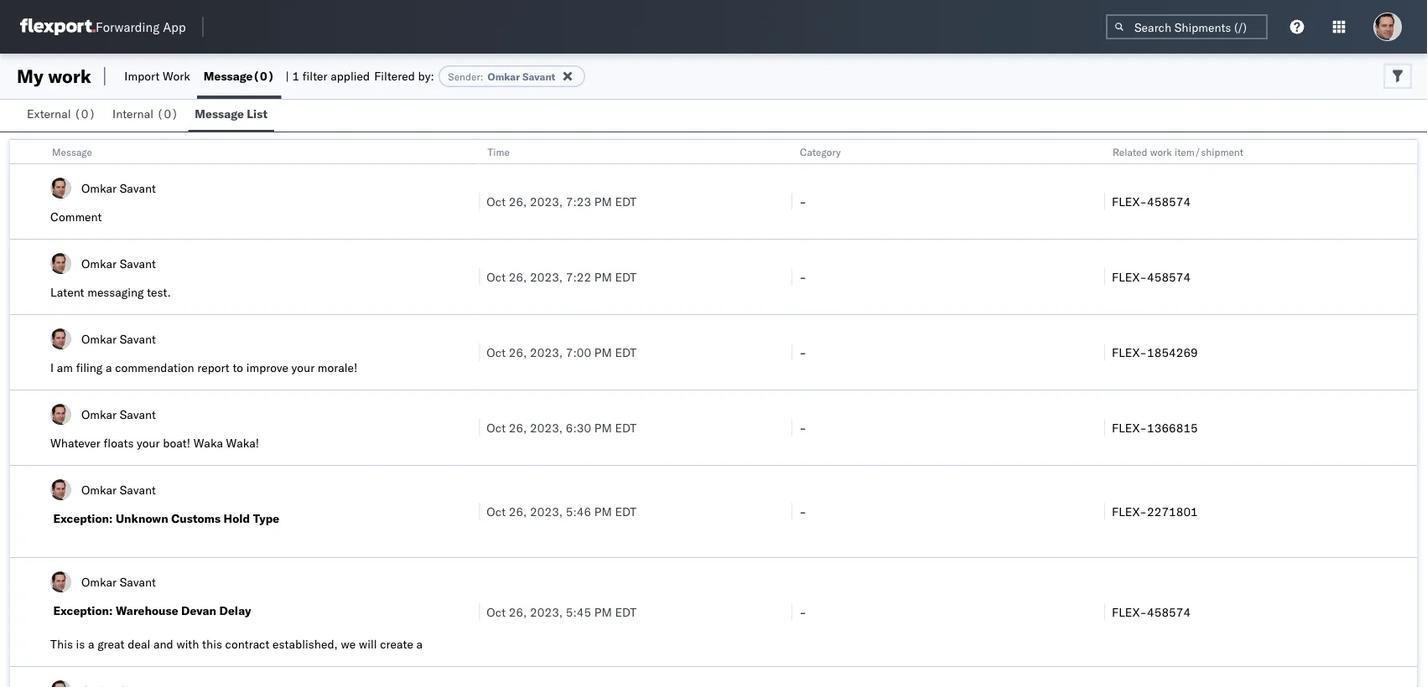 Task type: vqa. For each thing, say whether or not it's contained in the screenshot.
CEAU7522281,
no



Task type: describe. For each thing, give the bounding box(es) containing it.
related work item/shipment
[[1113, 145, 1244, 158]]

resize handle column header for message
[[459, 140, 479, 688]]

external
[[27, 107, 71, 121]]

omkar right :
[[488, 70, 520, 83]]

|
[[285, 69, 289, 83]]

floats
[[104, 436, 134, 451]]

2023, for 7:22
[[530, 270, 563, 284]]

oct 26, 2023, 7:22 pm edt
[[487, 270, 637, 284]]

waka!
[[226, 436, 259, 451]]

forwarding
[[96, 19, 160, 35]]

edt for oct 26, 2023, 5:46 pm edt
[[615, 504, 637, 519]]

pm for 5:45
[[594, 605, 612, 620]]

filing
[[76, 361, 103, 375]]

1
[[292, 69, 299, 83]]

flex- 2271801
[[1112, 504, 1198, 519]]

:
[[480, 70, 483, 83]]

omkar for whatever
[[81, 407, 117, 422]]

established,
[[273, 637, 338, 652]]

related
[[1113, 145, 1148, 158]]

deal
[[128, 637, 150, 652]]

oct 26, 2023, 5:45 pm edt
[[487, 605, 637, 620]]

message (0)
[[204, 69, 275, 83]]

savant up warehouse
[[120, 575, 156, 590]]

applied
[[331, 69, 370, 83]]

morale!
[[318, 361, 358, 375]]

2023, for 7:23
[[530, 194, 563, 209]]

exception: for exception: unknown customs hold type
[[53, 512, 113, 526]]

savant for whatever
[[120, 407, 156, 422]]

am
[[57, 361, 73, 375]]

lucrative
[[50, 654, 96, 669]]

my work
[[17, 65, 91, 88]]

pm for 6:30
[[594, 421, 612, 435]]

create
[[380, 637, 413, 652]]

we
[[341, 637, 356, 652]]

2023, for 7:00
[[530, 345, 563, 360]]

omkar for latent
[[81, 256, 117, 271]]

edt for oct 26, 2023, 7:00 pm edt
[[615, 345, 637, 360]]

(0) for internal (0)
[[157, 107, 178, 121]]

exception: unknown customs hold type
[[53, 512, 279, 526]]

internal (0)
[[112, 107, 178, 121]]

latent
[[50, 285, 84, 300]]

flex- for oct 26, 2023, 5:46 pm edt
[[1112, 504, 1147, 519]]

flex- for oct 26, 2023, 5:45 pm edt
[[1112, 605, 1147, 620]]

internal
[[112, 107, 154, 121]]

type
[[253, 512, 279, 526]]

flex- 1854269
[[1112, 345, 1198, 360]]

| 1 filter applied filtered by:
[[285, 69, 434, 83]]

flex- for oct 26, 2023, 6:30 pm edt
[[1112, 421, 1147, 435]]

26, for oct 26, 2023, 6:30 pm edt
[[509, 421, 527, 435]]

oct 26, 2023, 7:00 pm edt
[[487, 345, 637, 360]]

is
[[76, 637, 85, 652]]

contract
[[225, 637, 270, 652]]

Search Shipments (/) text field
[[1106, 14, 1268, 39]]

to
[[233, 361, 243, 375]]

edt for oct 26, 2023, 7:22 pm edt
[[615, 270, 637, 284]]

omkar savant for comment
[[81, 181, 156, 195]]

7:23
[[566, 194, 591, 209]]

7:00
[[566, 345, 591, 360]]

whatever
[[50, 436, 101, 451]]

oct for oct 26, 2023, 7:22 pm edt
[[487, 270, 506, 284]]

i am filing a commendation report to improve your morale!
[[50, 361, 358, 375]]

pm for 7:22
[[594, 270, 612, 284]]

work for related
[[1150, 145, 1172, 158]]

filter
[[303, 69, 328, 83]]

message list button
[[188, 99, 274, 132]]

flex- 458574 for oct 26, 2023, 5:45 pm edt
[[1112, 605, 1191, 620]]

hold
[[224, 512, 250, 526]]

waka
[[193, 436, 223, 451]]

message list
[[195, 107, 268, 121]]

edt for oct 26, 2023, 6:30 pm edt
[[615, 421, 637, 435]]

flex- 458574 for oct 26, 2023, 7:23 pm edt
[[1112, 194, 1191, 209]]

26, for oct 26, 2023, 7:23 pm edt
[[509, 194, 527, 209]]

- for oct 26, 2023, 7:23 pm edt
[[799, 194, 807, 209]]

my
[[17, 65, 43, 88]]

savant for comment
[[120, 181, 156, 195]]

26, for oct 26, 2023, 5:46 pm edt
[[509, 504, 527, 519]]

by:
[[418, 69, 434, 83]]

message for list
[[195, 107, 244, 121]]

report
[[197, 361, 230, 375]]

oct for oct 26, 2023, 6:30 pm edt
[[487, 421, 506, 435]]

flex- for oct 26, 2023, 7:23 pm edt
[[1112, 194, 1147, 209]]

boat!
[[163, 436, 190, 451]]

work for my
[[48, 65, 91, 88]]

edt for oct 26, 2023, 7:23 pm edt
[[615, 194, 637, 209]]

1 horizontal spatial your
[[292, 361, 315, 375]]

1 vertical spatial your
[[137, 436, 160, 451]]

forwarding app
[[96, 19, 186, 35]]

1854269
[[1147, 345, 1198, 360]]

458574 for oct 26, 2023, 7:23 pm edt
[[1147, 194, 1191, 209]]

customs
[[171, 512, 221, 526]]

- for oct 26, 2023, 5:45 pm edt
[[799, 605, 807, 620]]

flex- 1366815
[[1112, 421, 1198, 435]]

devan
[[181, 604, 216, 618]]

commendation
[[115, 361, 194, 375]]

1 horizontal spatial a
[[106, 361, 112, 375]]

omkar savant for i
[[81, 332, 156, 346]]

oct 26, 2023, 6:30 pm edt
[[487, 421, 637, 435]]

savant for exception:
[[120, 483, 156, 497]]

flexport. image
[[20, 18, 96, 35]]

pm for 5:46
[[594, 504, 612, 519]]

latent messaging test.
[[50, 285, 171, 300]]

26, for oct 26, 2023, 7:22 pm edt
[[509, 270, 527, 284]]

and
[[153, 637, 173, 652]]

edt for oct 26, 2023, 5:45 pm edt
[[615, 605, 637, 620]]

0 horizontal spatial a
[[88, 637, 94, 652]]

omkar savant for latent
[[81, 256, 156, 271]]

pm for 7:00
[[594, 345, 612, 360]]

unknown
[[116, 512, 168, 526]]



Task type: locate. For each thing, give the bounding box(es) containing it.
(0) for message (0)
[[253, 69, 275, 83]]

26, left 7:00
[[509, 345, 527, 360]]

your left the morale!
[[292, 361, 315, 375]]

(0) right external
[[74, 107, 96, 121]]

resize handle column header for category
[[1084, 140, 1105, 688]]

edt right 5:46
[[615, 504, 637, 519]]

will
[[359, 637, 377, 652]]

omkar savant up "comment"
[[81, 181, 156, 195]]

savant down internal (0) button
[[120, 181, 156, 195]]

resize handle column header
[[459, 140, 479, 688], [772, 140, 792, 688], [1084, 140, 1105, 688], [1397, 140, 1417, 688]]

omkar up filing
[[81, 332, 117, 346]]

- for oct 26, 2023, 7:22 pm edt
[[799, 270, 807, 284]]

4 - from the top
[[799, 421, 807, 435]]

1 vertical spatial message
[[195, 107, 244, 121]]

2 horizontal spatial (0)
[[253, 69, 275, 83]]

2023, left 7:23
[[530, 194, 563, 209]]

6 edt from the top
[[615, 605, 637, 620]]

sender
[[448, 70, 480, 83]]

message up message list
[[204, 69, 253, 83]]

oct left 5:46
[[487, 504, 506, 519]]

26, left 5:45
[[509, 605, 527, 620]]

- for oct 26, 2023, 5:46 pm edt
[[799, 504, 807, 519]]

0 vertical spatial 458574
[[1147, 194, 1191, 209]]

1 vertical spatial flex- 458574
[[1112, 270, 1191, 284]]

import
[[124, 69, 160, 83]]

improve
[[246, 361, 288, 375]]

4 pm from the top
[[594, 421, 612, 435]]

3 flex- 458574 from the top
[[1112, 605, 1191, 620]]

6 pm from the top
[[594, 605, 612, 620]]

1366815
[[1147, 421, 1198, 435]]

6:30
[[566, 421, 591, 435]]

6 - from the top
[[799, 605, 807, 620]]

pm right 7:23
[[594, 194, 612, 209]]

1 resize handle column header from the left
[[459, 140, 479, 688]]

item/shipment
[[1175, 145, 1244, 158]]

2 flex- from the top
[[1112, 270, 1147, 284]]

0 horizontal spatial your
[[137, 436, 160, 451]]

omkar up floats
[[81, 407, 117, 422]]

omkar savant for exception:
[[81, 483, 156, 497]]

4 edt from the top
[[615, 421, 637, 435]]

5 oct from the top
[[487, 504, 506, 519]]

savant up commendation
[[120, 332, 156, 346]]

omkar savant up floats
[[81, 407, 156, 422]]

7:22
[[566, 270, 591, 284]]

4 flex- from the top
[[1112, 421, 1147, 435]]

oct for oct 26, 2023, 7:00 pm edt
[[487, 345, 506, 360]]

omkar savant up warehouse
[[81, 575, 156, 590]]

26, left 5:46
[[509, 504, 527, 519]]

exception:
[[53, 512, 113, 526], [53, 604, 113, 618]]

1 vertical spatial 458574
[[1147, 270, 1191, 284]]

pm right 7:00
[[594, 345, 612, 360]]

6 flex- from the top
[[1112, 605, 1147, 620]]

savant up unknown
[[120, 483, 156, 497]]

message down external (0) 'button'
[[52, 145, 92, 158]]

oct for oct 26, 2023, 5:45 pm edt
[[487, 605, 506, 620]]

pm right 5:45
[[594, 605, 612, 620]]

omkar for comment
[[81, 181, 117, 195]]

this
[[202, 637, 222, 652]]

this
[[50, 637, 73, 652]]

a
[[106, 361, 112, 375], [88, 637, 94, 652], [416, 637, 423, 652]]

a right filing
[[106, 361, 112, 375]]

4 omkar savant from the top
[[81, 407, 156, 422]]

pm
[[594, 194, 612, 209], [594, 270, 612, 284], [594, 345, 612, 360], [594, 421, 612, 435], [594, 504, 612, 519], [594, 605, 612, 620]]

2023, left 7:22
[[530, 270, 563, 284]]

work
[[48, 65, 91, 88], [1150, 145, 1172, 158]]

omkar for exception:
[[81, 483, 117, 497]]

1 458574 from the top
[[1147, 194, 1191, 209]]

3 2023, from the top
[[530, 345, 563, 360]]

edt right 7:00
[[615, 345, 637, 360]]

resize handle column header for related work item/shipment
[[1397, 140, 1417, 688]]

message inside 'button'
[[195, 107, 244, 121]]

delay
[[219, 604, 251, 618]]

5 omkar savant from the top
[[81, 483, 156, 497]]

0 horizontal spatial work
[[48, 65, 91, 88]]

savant for i
[[120, 332, 156, 346]]

whatever floats your boat! waka waka!
[[50, 436, 259, 451]]

6 omkar savant from the top
[[81, 575, 156, 590]]

1 flex- 458574 from the top
[[1112, 194, 1191, 209]]

edt right 5:45
[[615, 605, 637, 620]]

great
[[97, 637, 125, 652]]

458574 for oct 26, 2023, 5:45 pm edt
[[1147, 605, 1191, 620]]

6 2023, from the top
[[530, 605, 563, 620]]

3 26, from the top
[[509, 345, 527, 360]]

4 26, from the top
[[509, 421, 527, 435]]

1 horizontal spatial (0)
[[157, 107, 178, 121]]

5 - from the top
[[799, 504, 807, 519]]

1 flex- from the top
[[1112, 194, 1147, 209]]

2 resize handle column header from the left
[[772, 140, 792, 688]]

a right the 'is'
[[88, 637, 94, 652]]

1 - from the top
[[799, 194, 807, 209]]

oct
[[487, 194, 506, 209], [487, 270, 506, 284], [487, 345, 506, 360], [487, 421, 506, 435], [487, 504, 506, 519], [487, 605, 506, 620]]

work right related
[[1150, 145, 1172, 158]]

2 exception: from the top
[[53, 604, 113, 618]]

internal (0) button
[[106, 99, 188, 132]]

message for (0)
[[204, 69, 253, 83]]

oct left 7:22
[[487, 270, 506, 284]]

2023, for 5:45
[[530, 605, 563, 620]]

5:45
[[566, 605, 591, 620]]

time
[[487, 145, 510, 158]]

2023,
[[530, 194, 563, 209], [530, 270, 563, 284], [530, 345, 563, 360], [530, 421, 563, 435], [530, 504, 563, 519], [530, 605, 563, 620]]

oct 26, 2023, 5:46 pm edt
[[487, 504, 637, 519]]

edt right 7:22
[[615, 270, 637, 284]]

savant for latent
[[120, 256, 156, 271]]

2 pm from the top
[[594, 270, 612, 284]]

omkar savant for whatever
[[81, 407, 156, 422]]

(0)
[[253, 69, 275, 83], [74, 107, 96, 121], [157, 107, 178, 121]]

app
[[163, 19, 186, 35]]

2 26, from the top
[[509, 270, 527, 284]]

messaging
[[87, 285, 144, 300]]

2 horizontal spatial a
[[416, 637, 423, 652]]

0 vertical spatial your
[[292, 361, 315, 375]]

partnership.
[[99, 654, 164, 669]]

your left the boat!
[[137, 436, 160, 451]]

your
[[292, 361, 315, 375], [137, 436, 160, 451]]

5 2023, from the top
[[530, 504, 563, 519]]

1 exception: from the top
[[53, 512, 113, 526]]

- for oct 26, 2023, 6:30 pm edt
[[799, 421, 807, 435]]

2 oct from the top
[[487, 270, 506, 284]]

omkar savant up the messaging
[[81, 256, 156, 271]]

import work button
[[118, 54, 197, 99]]

458574 for oct 26, 2023, 7:22 pm edt
[[1147, 270, 1191, 284]]

2 458574 from the top
[[1147, 270, 1191, 284]]

1 omkar savant from the top
[[81, 181, 156, 195]]

oct 26, 2023, 7:23 pm edt
[[487, 194, 637, 209]]

oct left 6:30
[[487, 421, 506, 435]]

message
[[204, 69, 253, 83], [195, 107, 244, 121], [52, 145, 92, 158]]

0 vertical spatial exception:
[[53, 512, 113, 526]]

26, left 7:22
[[509, 270, 527, 284]]

3 oct from the top
[[487, 345, 506, 360]]

2 vertical spatial message
[[52, 145, 92, 158]]

26, for oct 26, 2023, 7:00 pm edt
[[509, 345, 527, 360]]

omkar savant
[[81, 181, 156, 195], [81, 256, 156, 271], [81, 332, 156, 346], [81, 407, 156, 422], [81, 483, 156, 497], [81, 575, 156, 590]]

26, for oct 26, 2023, 5:45 pm edt
[[509, 605, 527, 620]]

2 2023, from the top
[[530, 270, 563, 284]]

1 pm from the top
[[594, 194, 612, 209]]

work
[[163, 69, 190, 83]]

resize handle column header for time
[[772, 140, 792, 688]]

edt right 6:30
[[615, 421, 637, 435]]

1 vertical spatial exception:
[[53, 604, 113, 618]]

1 2023, from the top
[[530, 194, 563, 209]]

with
[[176, 637, 199, 652]]

flex- 458574 for oct 26, 2023, 7:22 pm edt
[[1112, 270, 1191, 284]]

exception: up the 'is'
[[53, 604, 113, 618]]

2 edt from the top
[[615, 270, 637, 284]]

omkar savant up filing
[[81, 332, 156, 346]]

savant right :
[[522, 70, 555, 83]]

26, down time
[[509, 194, 527, 209]]

this is a great deal and with this contract established, we will create a lucrative partnership.
[[50, 637, 423, 669]]

3 edt from the top
[[615, 345, 637, 360]]

external (0)
[[27, 107, 96, 121]]

0 vertical spatial work
[[48, 65, 91, 88]]

oct for oct 26, 2023, 7:23 pm edt
[[487, 194, 506, 209]]

pm right 6:30
[[594, 421, 612, 435]]

oct for oct 26, 2023, 5:46 pm edt
[[487, 504, 506, 519]]

omkar up "comment"
[[81, 181, 117, 195]]

- for oct 26, 2023, 7:00 pm edt
[[799, 345, 807, 360]]

6 26, from the top
[[509, 605, 527, 620]]

sender : omkar savant
[[448, 70, 555, 83]]

external (0) button
[[20, 99, 106, 132]]

(0) inside internal (0) button
[[157, 107, 178, 121]]

6 oct from the top
[[487, 605, 506, 620]]

import work
[[124, 69, 190, 83]]

3 flex- from the top
[[1112, 345, 1147, 360]]

5:46
[[566, 504, 591, 519]]

savant up whatever floats your boat! waka waka!
[[120, 407, 156, 422]]

oct left 5:45
[[487, 605, 506, 620]]

exception: for exception: warehouse devan delay
[[53, 604, 113, 618]]

458574
[[1147, 194, 1191, 209], [1147, 270, 1191, 284], [1147, 605, 1191, 620]]

exception: left unknown
[[53, 512, 113, 526]]

1 vertical spatial work
[[1150, 145, 1172, 158]]

omkar up latent messaging test.
[[81, 256, 117, 271]]

flex- for oct 26, 2023, 7:22 pm edt
[[1112, 270, 1147, 284]]

omkar down floats
[[81, 483, 117, 497]]

oct left 7:00
[[487, 345, 506, 360]]

26,
[[509, 194, 527, 209], [509, 270, 527, 284], [509, 345, 527, 360], [509, 421, 527, 435], [509, 504, 527, 519], [509, 605, 527, 620]]

0 vertical spatial flex- 458574
[[1112, 194, 1191, 209]]

message left list on the left top of the page
[[195, 107, 244, 121]]

3 resize handle column header from the left
[[1084, 140, 1105, 688]]

list
[[247, 107, 268, 121]]

savant
[[522, 70, 555, 83], [120, 181, 156, 195], [120, 256, 156, 271], [120, 332, 156, 346], [120, 407, 156, 422], [120, 483, 156, 497], [120, 575, 156, 590]]

exception: warehouse devan delay
[[53, 604, 251, 618]]

5 26, from the top
[[509, 504, 527, 519]]

2023, left 6:30
[[530, 421, 563, 435]]

3 458574 from the top
[[1147, 605, 1191, 620]]

filtered
[[374, 69, 415, 83]]

3 pm from the top
[[594, 345, 612, 360]]

1 26, from the top
[[509, 194, 527, 209]]

5 edt from the top
[[615, 504, 637, 519]]

omkar savant up unknown
[[81, 483, 156, 497]]

omkar for i
[[81, 332, 117, 346]]

pm right 5:46
[[594, 504, 612, 519]]

i
[[50, 361, 54, 375]]

1 oct from the top
[[487, 194, 506, 209]]

work up external (0) at left top
[[48, 65, 91, 88]]

2023, left 5:45
[[530, 605, 563, 620]]

test.
[[147, 285, 171, 300]]

2 omkar savant from the top
[[81, 256, 156, 271]]

5 pm from the top
[[594, 504, 612, 519]]

1 edt from the top
[[615, 194, 637, 209]]

3 omkar savant from the top
[[81, 332, 156, 346]]

0 horizontal spatial (0)
[[74, 107, 96, 121]]

edt right 7:23
[[615, 194, 637, 209]]

edt
[[615, 194, 637, 209], [615, 270, 637, 284], [615, 345, 637, 360], [615, 421, 637, 435], [615, 504, 637, 519], [615, 605, 637, 620]]

pm right 7:22
[[594, 270, 612, 284]]

26, left 6:30
[[509, 421, 527, 435]]

2 vertical spatial 458574
[[1147, 605, 1191, 620]]

(0) left |
[[253, 69, 275, 83]]

3 - from the top
[[799, 345, 807, 360]]

(0) inside external (0) 'button'
[[74, 107, 96, 121]]

2 - from the top
[[799, 270, 807, 284]]

4 2023, from the top
[[530, 421, 563, 435]]

2023, left 5:46
[[530, 504, 563, 519]]

2023, for 5:46
[[530, 504, 563, 519]]

2271801
[[1147, 504, 1198, 519]]

2023, left 7:00
[[530, 345, 563, 360]]

comment
[[50, 210, 102, 224]]

2023, for 6:30
[[530, 421, 563, 435]]

2 flex- 458574 from the top
[[1112, 270, 1191, 284]]

warehouse
[[116, 604, 178, 618]]

4 resize handle column header from the left
[[1397, 140, 1417, 688]]

oct down time
[[487, 194, 506, 209]]

omkar up warehouse
[[81, 575, 117, 590]]

savant up test.
[[120, 256, 156, 271]]

0 vertical spatial message
[[204, 69, 253, 83]]

a right 'create' at the left bottom of the page
[[416, 637, 423, 652]]

1 horizontal spatial work
[[1150, 145, 1172, 158]]

category
[[800, 145, 841, 158]]

flex- for oct 26, 2023, 7:00 pm edt
[[1112, 345, 1147, 360]]

pm for 7:23
[[594, 194, 612, 209]]

(0) right internal
[[157, 107, 178, 121]]

omkar
[[488, 70, 520, 83], [81, 181, 117, 195], [81, 256, 117, 271], [81, 332, 117, 346], [81, 407, 117, 422], [81, 483, 117, 497], [81, 575, 117, 590]]

4 oct from the top
[[487, 421, 506, 435]]

5 flex- from the top
[[1112, 504, 1147, 519]]

2 vertical spatial flex- 458574
[[1112, 605, 1191, 620]]

forwarding app link
[[20, 18, 186, 35]]

(0) for external (0)
[[74, 107, 96, 121]]



